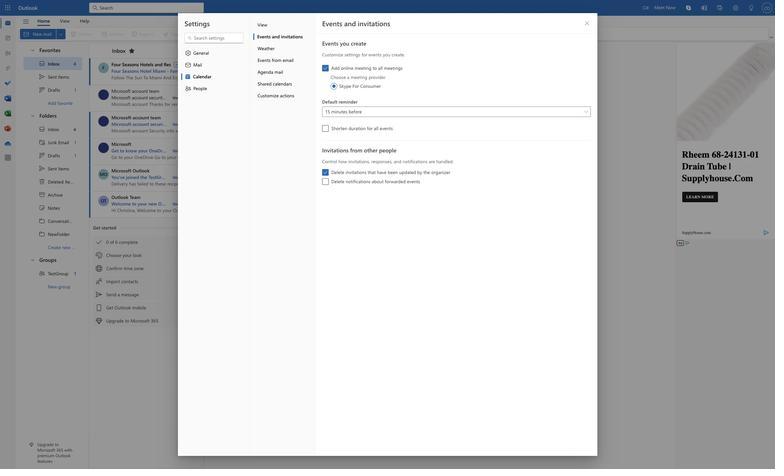 Task type: vqa. For each thing, say whether or not it's contained in the screenshot.
Friendly
yes



Task type: locate. For each thing, give the bounding box(es) containing it.
welcome
[[112, 201, 131, 207]]

1 vertical spatial drafts
[[48, 152, 60, 159]]

2  inbox from the top
[[39, 126, 59, 133]]

microsoft account team image up select a conversation option
[[98, 90, 109, 100]]

1 4 from the top
[[73, 61, 76, 67]]

0 horizontal spatial ad
[[175, 62, 179, 67]]

4 up  tree item
[[73, 126, 76, 132]]

 for groups
[[30, 257, 35, 263]]

2  button from the top
[[27, 110, 38, 122]]

 tree item
[[24, 57, 82, 70], [24, 123, 82, 136]]

0 horizontal spatial from
[[272, 57, 282, 63]]

365 for upgrade to microsoft 365
[[151, 318, 158, 324]]

four seasons hotel miami - family friendly hotel
[[112, 68, 214, 74]]

events from email
[[258, 57, 294, 63]]

0 vertical spatial  tree item
[[24, 70, 82, 83]]

group down how
[[171, 174, 184, 180]]

mt for microsoft account security info was added
[[100, 118, 107, 124]]

outlook up 
[[18, 4, 38, 11]]

6
[[115, 239, 118, 245]]

new inside the message list no conversations selected list box
[[148, 201, 157, 207]]

1 vertical spatial add
[[48, 100, 56, 106]]

0 vertical spatial for
[[362, 51, 367, 58]]

1 vertical spatial for
[[367, 125, 373, 132]]

customize inside button
[[258, 92, 279, 99]]

wed 10/4
[[173, 95, 190, 100], [173, 122, 190, 127], [173, 148, 190, 154], [173, 175, 190, 180], [173, 201, 190, 207]]

wed 10/4 for outlook.com
[[173, 201, 190, 207]]

 up 
[[39, 126, 45, 133]]

0 vertical spatial 
[[185, 85, 191, 92]]


[[585, 21, 590, 26]]

1 horizontal spatial ad
[[679, 241, 683, 245]]

 for  newfolder
[[39, 231, 45, 237]]

 up add favorite tree item
[[39, 87, 45, 93]]

upgrade for upgrade to microsoft 365
[[106, 318, 124, 324]]

0 vertical spatial security
[[149, 94, 165, 101]]

0 horizontal spatial notifications
[[346, 178, 371, 185]]

0 vertical spatial microsoft account team image
[[98, 90, 109, 100]]

hotels
[[140, 61, 154, 68]]

drafts down  junk email
[[48, 152, 60, 159]]

4 wed from the top
[[173, 175, 181, 180]]

to down team at the left top
[[132, 201, 137, 207]]

1 1 from the top
[[74, 87, 76, 93]]

security up microsoft account security info was added in the left of the page
[[149, 94, 165, 101]]

mobile up upgrade to microsoft 365
[[132, 305, 146, 311]]

1 vertical spatial you
[[383, 51, 391, 58]]

1 drafts from the top
[[48, 87, 60, 93]]

and up the events you create
[[344, 19, 356, 28]]

microsoft account team for microsoft account security info was added
[[112, 114, 161, 121]]

2  drafts from the top
[[39, 152, 60, 159]]

1 vertical spatial all
[[378, 65, 383, 71]]

four for four seasons hotel miami - family friendly hotel
[[112, 68, 121, 74]]

 inbox inside favorites tree
[[39, 60, 60, 67]]

choose inside the message list no conversations selected list box
[[106, 252, 121, 258]]

delete notifications about forwarded events
[[331, 178, 420, 185]]

invitations,
[[348, 158, 370, 165]]

calendars
[[273, 81, 292, 87]]

0 vertical spatial 365
[[151, 318, 158, 324]]

365 inside the message list no conversations selected list box
[[151, 318, 158, 324]]

 inside favorites tree
[[39, 60, 45, 67]]

info left the was
[[168, 121, 176, 127]]


[[192, 48, 198, 54]]

to left with
[[55, 442, 59, 448]]

1  from the top
[[39, 73, 45, 80]]

5 wed 10/4 from the top
[[173, 201, 190, 207]]

to for upgrade to microsoft 365
[[125, 318, 129, 324]]

view left help
[[60, 18, 70, 24]]

you
[[340, 40, 349, 47], [383, 51, 391, 58]]

events inside invitations from other people element
[[407, 178, 420, 185]]

1 right email
[[74, 139, 76, 145]]

mail
[[275, 69, 283, 75]]

10/4 for outlook.com
[[182, 201, 190, 207]]

 button for groups
[[27, 254, 38, 266]]

0 vertical spatial events and invitations
[[322, 19, 391, 28]]

1 vertical spatial  tree item
[[24, 123, 82, 136]]

reminder
[[339, 99, 358, 105]]

1 vertical spatial four
[[112, 68, 121, 74]]

1  from the top
[[39, 87, 45, 93]]

microsoft account security info verification
[[112, 94, 197, 101]]

drafts inside favorites tree
[[48, 87, 60, 93]]

 drafts up add favorite tree item
[[39, 87, 60, 93]]

1 vertical spatial 
[[39, 126, 45, 133]]

choose for choose your look
[[106, 252, 121, 258]]

mobile right the "pc"
[[234, 148, 248, 154]]

 drafts down junk
[[39, 152, 60, 159]]

2  from the top
[[39, 152, 45, 159]]

upgrade to microsoft 365
[[106, 318, 158, 324]]

1 vertical spatial  sent items
[[39, 165, 69, 172]]

1 four from the top
[[112, 61, 121, 68]]

1 vertical spatial team
[[150, 114, 161, 121]]

 inside tree item
[[39, 270, 45, 277]]

sent inside favorites tree
[[48, 74, 57, 80]]

events inside events from email "button"
[[258, 57, 271, 63]]

1 microsoft account team from the top
[[112, 88, 159, 94]]

 sent items up  tree item
[[39, 165, 69, 172]]

1 vertical spatial seasons
[[122, 68, 139, 74]]

drafts for 
[[48, 152, 60, 159]]

choose a meeting provider skype for consumer
[[331, 74, 386, 89]]

seasons down 
[[122, 61, 139, 68]]

you've joined the testgroup group
[[112, 174, 184, 180]]

2  tree item from the top
[[24, 149, 82, 162]]

add favorite
[[48, 100, 73, 106]]

for
[[362, 51, 367, 58], [367, 125, 373, 132]]

are
[[429, 158, 435, 165]]

team up microsoft account security info verification
[[149, 88, 159, 94]]

microsoft account team image
[[98, 90, 109, 100], [98, 116, 109, 127]]

1 wed 10/4 from the top
[[173, 95, 190, 100]]

add inside tree item
[[48, 100, 56, 106]]

1 horizontal spatial notifications
[[403, 158, 428, 165]]

1 vertical spatial 
[[39, 165, 45, 172]]

confirm time zone
[[106, 265, 144, 272]]

added
[[186, 121, 200, 127]]

get right 'microsoft' image
[[112, 148, 119, 154]]

security for was
[[150, 121, 167, 127]]

1 vertical spatial 
[[39, 231, 45, 237]]

onedrive image
[[5, 141, 11, 147]]

outlook.com
[[158, 201, 185, 207]]

0 vertical spatial  tree item
[[24, 57, 82, 70]]

outlook team image
[[98, 196, 109, 206]]

to up "provider"
[[373, 65, 377, 71]]

forwarded
[[385, 178, 406, 185]]

you up settings
[[340, 40, 349, 47]]

0 horizontal spatial testgroup
[[48, 270, 68, 277]]

upgrade right 
[[106, 318, 124, 324]]

0 vertical spatial notifications
[[403, 158, 428, 165]]

welcome to your new outlook.com account
[[112, 201, 203, 207]]

0 horizontal spatial add
[[48, 100, 56, 106]]

365 for upgrade to microsoft 365 with premium outlook features
[[56, 447, 63, 453]]

meeting for provider
[[351, 74, 368, 80]]

items inside favorites tree
[[58, 74, 69, 80]]

upgrade up "premium"
[[37, 442, 54, 448]]

 down control on the left top of the page
[[323, 170, 328, 175]]

2  tree item from the top
[[24, 162, 82, 175]]

a for send
[[118, 292, 120, 298]]

history
[[76, 218, 90, 224]]

testgroup inside the message list no conversations selected list box
[[149, 174, 170, 180]]

1 vertical spatial  button
[[27, 110, 38, 122]]

 tree item up "newfolder"
[[24, 215, 90, 228]]

info left verification
[[166, 94, 174, 101]]

mt down mt option
[[100, 118, 107, 124]]

testgroup inside  testgroup
[[48, 270, 68, 277]]

a inside list box
[[118, 292, 120, 298]]

from left email on the left
[[272, 57, 282, 63]]

customize inside events you create element
[[322, 51, 343, 58]]

0 vertical spatial sent
[[48, 74, 57, 80]]

events up people
[[380, 125, 393, 132]]

10/4 for onedrive
[[182, 148, 190, 154]]

info for was
[[168, 121, 176, 127]]

3 1 from the top
[[74, 152, 76, 159]]

0 horizontal spatial you
[[340, 40, 349, 47]]

inbox down favorites tree item
[[48, 61, 60, 67]]

4 for 2nd  tree item from the bottom of the page
[[73, 61, 76, 67]]

notifications
[[403, 158, 428, 165], [346, 178, 371, 185]]

mo
[[100, 171, 108, 177]]

the right joined
[[140, 174, 147, 180]]

customize actions button
[[253, 90, 315, 102]]

10/4 for was
[[182, 122, 190, 127]]

create new folder tree item
[[24, 241, 84, 254]]

tree containing 
[[24, 123, 90, 254]]

choose for choose a meeting provider skype for consumer
[[331, 74, 346, 80]]

2 seasons from the top
[[122, 68, 139, 74]]

–
[[170, 148, 172, 154]]

more apps image
[[5, 155, 11, 161]]

mobile
[[234, 148, 248, 154], [132, 305, 146, 311]]


[[22, 18, 29, 25]]

meeting inside "choose a meeting provider skype for consumer"
[[351, 74, 368, 80]]

document
[[0, 0, 776, 469]]

 tree item for 
[[24, 83, 82, 96]]

 inside favorites tree item
[[30, 47, 35, 53]]

1 vertical spatial events and invitations
[[257, 33, 303, 40]]

meeting
[[355, 65, 372, 71], [351, 74, 368, 80]]

ad left the 'set your advertising preferences' 'icon'
[[679, 241, 683, 245]]

events for forwarded
[[407, 178, 420, 185]]

delete for delete notifications about forwarded events
[[331, 178, 344, 185]]

0 vertical spatial info
[[166, 94, 174, 101]]


[[39, 139, 45, 146]]

upgrade inside the upgrade to microsoft 365 with premium outlook features
[[37, 442, 54, 448]]

2 wed 10/4 from the top
[[173, 122, 190, 127]]

friendly
[[185, 68, 202, 74]]

 inbox down the favorites
[[39, 60, 60, 67]]

events and invitations tab panel
[[316, 13, 598, 456]]

outlook inside "banner"
[[18, 4, 38, 11]]

word image
[[5, 95, 11, 102]]

mt down four seasons hotels and resorts image
[[100, 92, 107, 98]]

view up  at the top of page
[[258, 22, 267, 28]]

2 sent from the top
[[48, 165, 57, 172]]

0 horizontal spatial customize
[[258, 92, 279, 99]]

2 four from the top
[[112, 68, 121, 74]]

items
[[58, 74, 69, 80], [58, 165, 69, 172], [65, 179, 76, 185]]

 down the favorites
[[39, 60, 45, 67]]

events up the events you create
[[322, 19, 342, 28]]

1 horizontal spatial customize
[[322, 51, 343, 58]]

1 horizontal spatial group
[[171, 174, 184, 180]]

0 vertical spatial four
[[112, 61, 121, 68]]

 button for favorites
[[27, 44, 38, 56]]

mt inside option
[[100, 92, 107, 98]]

choose up 'confirm'
[[106, 252, 121, 258]]

application
[[0, 0, 776, 469]]

 mail
[[185, 62, 202, 68]]

to down get outlook mobile
[[125, 318, 129, 324]]

1 vertical spatial a
[[118, 292, 120, 298]]

from inside "button"
[[272, 57, 282, 63]]

0 vertical spatial 
[[39, 218, 45, 224]]

get right the 
[[106, 305, 113, 311]]

tree
[[24, 123, 90, 254]]

 left folders at the top left of page
[[30, 113, 35, 118]]

1 vertical spatial sent
[[48, 165, 57, 172]]

 inside events you create element
[[323, 66, 328, 71]]

 tree item up the add favorite
[[24, 83, 82, 96]]

1 for "" tree item corresponding to 
[[74, 152, 76, 159]]

ad
[[175, 62, 179, 67], [679, 241, 683, 245]]

 button inside groups tree item
[[27, 254, 38, 266]]

tab list containing home
[[32, 16, 94, 26]]

1 seasons from the top
[[122, 61, 139, 68]]

and
[[344, 19, 356, 28], [272, 33, 280, 40], [155, 61, 163, 68], [225, 148, 233, 154], [394, 158, 402, 165]]

 tree item
[[24, 201, 82, 215]]

2 mt from the top
[[100, 118, 107, 124]]

from for events
[[272, 57, 282, 63]]

from for invitations
[[350, 147, 363, 154]]

0 horizontal spatial new
[[62, 244, 71, 250]]

favorites tree
[[24, 41, 82, 110]]

1 mt from the top
[[100, 92, 107, 98]]

1 for "" tree item related to 
[[74, 87, 76, 93]]

2 vertical spatial 
[[96, 239, 102, 246]]

events you create element
[[322, 51, 591, 132]]

0 vertical spatial inbox
[[112, 47, 126, 54]]

1  sent items from the top
[[39, 73, 69, 80]]

events inside events and invitations 'button'
[[257, 33, 271, 40]]

responses,
[[371, 158, 393, 165]]

all left as
[[286, 31, 291, 37]]

dialog
[[0, 0, 776, 469]]

0 vertical spatial delete
[[331, 169, 344, 175]]

seasons for hotels
[[122, 61, 139, 68]]

for right settings
[[362, 51, 367, 58]]

1 horizontal spatial testgroup
[[149, 174, 170, 180]]

choose inside "choose a meeting provider skype for consumer"
[[331, 74, 346, 80]]

 inside groups tree item
[[30, 257, 35, 263]]

1 microsoft account team image from the top
[[98, 90, 109, 100]]

 down 
[[39, 218, 45, 224]]


[[39, 73, 45, 80], [39, 165, 45, 172]]

1 horizontal spatial events and invitations
[[322, 19, 391, 28]]

 tree item
[[24, 175, 82, 188]]

1 vertical spatial mt
[[100, 118, 107, 124]]

 down groups at left bottom
[[39, 270, 45, 277]]

1 inside "" tree item
[[74, 270, 76, 277]]

4 inside favorites tree
[[73, 61, 76, 67]]

events and invitations heading
[[322, 19, 391, 28]]

hotel right mail
[[203, 68, 214, 74]]

from inside events and invitations tab panel
[[350, 147, 363, 154]]

1  tree item from the top
[[24, 83, 82, 96]]

 drafts inside favorites tree
[[39, 87, 60, 93]]

microsoft account team image for microsoft account security info verification
[[98, 90, 109, 100]]

document containing settings
[[0, 0, 776, 469]]

customize down shared
[[258, 92, 279, 99]]

events up weather
[[257, 33, 271, 40]]


[[182, 48, 188, 54]]

view inside tab list
[[60, 18, 70, 24]]

 up verification
[[185, 85, 191, 92]]


[[96, 318, 102, 324]]

 left "newfolder"
[[39, 231, 45, 237]]

2  from the top
[[39, 231, 45, 237]]

2  from the top
[[39, 126, 45, 133]]

1 horizontal spatial 365
[[151, 318, 158, 324]]

invitations from other people
[[322, 147, 397, 154]]

to inside events you create element
[[373, 65, 377, 71]]

1 horizontal spatial add
[[331, 65, 340, 71]]

get to know your onedrive – how to back up your pc and mobile
[[112, 148, 248, 154]]

all right duration
[[374, 125, 379, 132]]

 tree item
[[24, 215, 90, 228], [24, 228, 82, 241]]

how
[[339, 158, 347, 165]]

 for events you create
[[323, 66, 328, 71]]

Select a conversation checkbox
[[98, 169, 112, 180]]

 button left the favorites
[[27, 44, 38, 56]]

 down 
[[39, 152, 45, 159]]

your right know
[[138, 148, 148, 154]]

15 minutes before
[[325, 109, 362, 115]]

microsoft account team up microsoft account security info verification
[[112, 88, 159, 94]]

 for 2nd  tree item from the bottom of the page
[[39, 60, 45, 67]]

1 vertical spatial customize
[[258, 92, 279, 99]]

message list section
[[89, 42, 248, 469]]

a
[[347, 74, 350, 80], [118, 292, 120, 298]]

sent down favorites tree item
[[48, 74, 57, 80]]


[[39, 218, 45, 224], [39, 231, 45, 237]]

2  from the top
[[30, 113, 35, 118]]

 inbox up junk
[[39, 126, 59, 133]]

 button inside folders tree item
[[27, 110, 38, 122]]

customize
[[322, 51, 343, 58], [258, 92, 279, 99]]


[[30, 47, 35, 53], [30, 113, 35, 118], [30, 257, 35, 263]]

0 horizontal spatial choose
[[106, 252, 121, 258]]

mt inside select a conversation option
[[100, 118, 107, 124]]

2 microsoft account team image from the top
[[98, 116, 109, 127]]

 inside favorites tree
[[39, 87, 45, 93]]

1 sent from the top
[[48, 74, 57, 80]]

0 vertical spatial 
[[39, 87, 45, 93]]

 inbox inside tree
[[39, 126, 59, 133]]

microsoft account security info was added
[[112, 121, 200, 127]]

the right by
[[424, 169, 430, 175]]

0 vertical spatial new
[[148, 201, 157, 207]]

add for add online meeting to all meetings
[[331, 65, 340, 71]]

1  tree item from the top
[[24, 215, 90, 228]]

 inside folders tree item
[[30, 113, 35, 118]]

0 horizontal spatial 
[[39, 270, 45, 277]]

2 delete from the top
[[331, 178, 344, 185]]

to inside the upgrade to microsoft 365 with premium outlook features
[[55, 442, 59, 448]]

seasons down four seasons hotels and resorts
[[122, 68, 139, 74]]

 inbox for 2nd  tree item
[[39, 126, 59, 133]]

1  from the top
[[39, 60, 45, 67]]

a inside "choose a meeting provider skype for consumer"
[[347, 74, 350, 80]]

upgrade inside the message list no conversations selected list box
[[106, 318, 124, 324]]

 sent items down favorites tree item
[[39, 73, 69, 80]]

0 of 6 complete
[[106, 239, 138, 245]]

1 horizontal spatial upgrade
[[106, 318, 124, 324]]

1 vertical spatial 365
[[56, 447, 63, 453]]

inbox inside favorites tree
[[48, 61, 60, 67]]

microsoft account team image for microsoft account security info was added
[[98, 116, 109, 127]]

 inbox for 2nd  tree item from the bottom of the page
[[39, 60, 60, 67]]

 button inside favorites tree item
[[27, 44, 38, 56]]

3  button from the top
[[27, 254, 38, 266]]

the inside the message list no conversations selected list box
[[140, 174, 147, 180]]

5 wed from the top
[[173, 201, 181, 207]]

microsoft account team up microsoft account security info was added in the left of the page
[[112, 114, 161, 121]]

your left the look
[[123, 252, 132, 258]]

add
[[331, 65, 340, 71], [48, 100, 56, 106]]

outlook team
[[112, 194, 141, 200]]

 newfolder
[[39, 231, 70, 237]]

0 vertical spatial testgroup
[[149, 174, 170, 180]]

create
[[351, 40, 366, 47]]

events and invitations up create
[[322, 19, 391, 28]]

4 wed 10/4 from the top
[[173, 175, 190, 180]]

wed
[[173, 95, 181, 100], [173, 122, 181, 127], [173, 148, 181, 154], [173, 175, 181, 180], [173, 201, 181, 207]]

four right four seasons hotels and resorts image
[[112, 68, 121, 74]]

sent up  tree item
[[48, 165, 57, 172]]

 inbox
[[39, 60, 60, 67], [39, 126, 59, 133]]

duration
[[349, 125, 366, 132]]

to do image
[[5, 80, 11, 87]]

1 vertical spatial delete
[[331, 178, 344, 185]]

0 horizontal spatial group
[[58, 284, 71, 290]]

0 vertical spatial drafts
[[48, 87, 60, 93]]

group right the new
[[58, 284, 71, 290]]

get for get started
[[93, 225, 100, 231]]

2 vertical spatial events
[[407, 178, 420, 185]]

0 vertical spatial 
[[323, 66, 328, 71]]

newfolder
[[48, 231, 70, 237]]

1 vertical spatial get
[[93, 225, 100, 231]]

0 vertical spatial 
[[30, 47, 35, 53]]

inbox for 2nd  tree item from the bottom of the page
[[48, 61, 60, 67]]

testgroup up new group
[[48, 270, 68, 277]]

1  inbox from the top
[[39, 60, 60, 67]]

2 4 from the top
[[73, 126, 76, 132]]

drafts for 
[[48, 87, 60, 93]]

events up agenda
[[258, 57, 271, 63]]

get for get outlook mobile
[[106, 305, 113, 311]]

Default reminder 15 minutes before field
[[322, 107, 591, 117]]

outlook up you've joined the testgroup group
[[133, 168, 150, 174]]

microsoft account team for microsoft account security info verification
[[112, 88, 159, 94]]

 for invitations from other people
[[323, 170, 328, 175]]

 sent items inside favorites tree
[[39, 73, 69, 80]]

0 vertical spatial mt
[[100, 92, 107, 98]]

inbox inside inbox 
[[112, 47, 126, 54]]

1 horizontal spatial a
[[347, 74, 350, 80]]

2 microsoft account team from the top
[[112, 114, 161, 121]]

files image
[[5, 65, 11, 72]]

 button for folders
[[27, 110, 38, 122]]

0 vertical spatial  inbox
[[39, 60, 60, 67]]

mail image
[[5, 20, 11, 27]]

2 1 from the top
[[74, 139, 76, 145]]

events
[[369, 51, 382, 58], [380, 125, 393, 132], [407, 178, 420, 185]]

0 vertical spatial team
[[149, 88, 159, 94]]

 inside settings tab list
[[185, 85, 191, 92]]

wed 10/4 for was
[[173, 122, 190, 127]]

notifications up by
[[403, 158, 428, 165]]

0 vertical spatial from
[[272, 57, 282, 63]]

 for  people
[[185, 85, 191, 92]]

ad up family on the top
[[175, 62, 179, 67]]

1 vertical spatial 4
[[73, 126, 76, 132]]

m
[[102, 145, 106, 151]]

home
[[37, 18, 50, 24]]

0 vertical spatial ad
[[175, 62, 179, 67]]

for right duration
[[367, 125, 373, 132]]

a down online
[[347, 74, 350, 80]]

team up microsoft account security info was added in the left of the page
[[150, 114, 161, 121]]

0 horizontal spatial upgrade
[[37, 442, 54, 448]]

0 vertical spatial a
[[347, 74, 350, 80]]

team
[[149, 88, 159, 94], [150, 114, 161, 121]]

new inside tree item
[[62, 244, 71, 250]]

2 wed from the top
[[173, 122, 181, 127]]

groups tree item
[[24, 254, 82, 267]]

microsoft account team image up m
[[98, 116, 109, 127]]

settings tab list
[[178, 13, 250, 456]]

0 vertical spatial 4
[[73, 61, 76, 67]]

1  from the top
[[30, 47, 35, 53]]

0 vertical spatial microsoft account team
[[112, 88, 159, 94]]

0 horizontal spatial events and invitations
[[257, 33, 303, 40]]

add left favorite
[[48, 100, 56, 106]]

security left the was
[[150, 121, 167, 127]]

 tree item down the favorites
[[24, 57, 82, 70]]

 tree item
[[24, 70, 82, 83], [24, 162, 82, 175]]

to for upgrade to microsoft 365 with premium outlook features
[[55, 442, 59, 448]]

account
[[132, 88, 148, 94], [132, 94, 148, 101], [133, 114, 149, 121], [133, 121, 149, 127], [187, 201, 203, 207]]

family
[[170, 68, 184, 74]]

1  drafts from the top
[[39, 87, 60, 93]]

1 vertical spatial 
[[323, 170, 328, 175]]

2 vertical spatial all
[[374, 125, 379, 132]]

0 vertical spatial meeting
[[355, 65, 372, 71]]

 tree item down favorites tree item
[[24, 70, 82, 83]]

hotel down four seasons hotels and resorts
[[140, 68, 152, 74]]

0 vertical spatial  sent items
[[39, 73, 69, 80]]

 for  testgroup
[[39, 270, 45, 277]]

0 horizontal spatial view
[[60, 18, 70, 24]]

1  button from the top
[[27, 44, 38, 56]]

1 vertical spatial security
[[150, 121, 167, 127]]

get left the started
[[93, 225, 100, 231]]

 left groups at left bottom
[[30, 257, 35, 263]]

create new folder
[[48, 244, 84, 250]]

add inside events you create element
[[331, 65, 340, 71]]

0 vertical spatial  button
[[27, 44, 38, 56]]

1 wed from the top
[[173, 95, 181, 100]]

left-rail-appbar navigation
[[1, 16, 14, 152]]

tab list
[[32, 16, 94, 26]]

1 horizontal spatial view button
[[253, 19, 315, 31]]

 for folders
[[30, 113, 35, 118]]

1 inside favorites tree
[[74, 87, 76, 93]]

1 vertical spatial invitations
[[281, 33, 303, 40]]

0 vertical spatial invitations
[[358, 19, 391, 28]]

1 delete from the top
[[331, 169, 344, 175]]

inbox left 
[[112, 47, 126, 54]]

1 vertical spatial testgroup
[[48, 270, 68, 277]]

get for get to know your onedrive – how to back up your pc and mobile
[[112, 148, 119, 154]]

 tree item down junk
[[24, 149, 82, 162]]

events up the add online meeting to all meetings
[[369, 51, 382, 58]]

1 horizontal spatial 
[[185, 85, 191, 92]]

create.
[[392, 51, 405, 58]]

 left online
[[323, 66, 328, 71]]

application containing settings
[[0, 0, 776, 469]]

for
[[353, 83, 359, 89]]

365 inside the upgrade to microsoft 365 with premium outlook features
[[56, 447, 63, 453]]

view
[[60, 18, 70, 24], [258, 22, 267, 28]]

1 right  testgroup
[[74, 270, 76, 277]]

outlook up the welcome
[[112, 194, 128, 200]]

3 wed 10/4 from the top
[[173, 148, 190, 154]]

add favorite tree item
[[24, 96, 82, 110]]

4 1 from the top
[[74, 270, 76, 277]]

message list no conversations selected list box
[[89, 58, 248, 469]]

1 down  tree item
[[74, 152, 76, 159]]

invitations inside 'button'
[[281, 33, 303, 40]]


[[96, 305, 102, 311]]

items up the  deleted items
[[58, 165, 69, 172]]

of
[[110, 239, 114, 245]]

before
[[349, 109, 362, 115]]

1 inside  tree item
[[74, 139, 76, 145]]

0 vertical spatial add
[[331, 65, 340, 71]]

outlook right "premium"
[[56, 453, 71, 459]]

shorten duration for all events
[[331, 125, 393, 132]]

3 wed from the top
[[173, 148, 181, 154]]

3  from the top
[[30, 257, 35, 263]]

1 vertical spatial choose
[[106, 252, 121, 258]]

4 down favorites tree item
[[73, 61, 76, 67]]

 inside invitations from other people element
[[323, 170, 328, 175]]

four for four seasons hotels and resorts
[[112, 61, 121, 68]]

agenda
[[258, 69, 273, 75]]

 tree item
[[24, 83, 82, 96], [24, 149, 82, 162]]

2 drafts from the top
[[48, 152, 60, 159]]

settings heading
[[184, 19, 210, 28]]

settings
[[345, 51, 360, 58]]

1  from the top
[[39, 218, 45, 224]]

pc
[[218, 148, 224, 154]]

notifications down that
[[346, 178, 371, 185]]

1 vertical spatial 
[[39, 270, 45, 277]]

0 horizontal spatial hotel
[[140, 68, 152, 74]]



Task type: describe. For each thing, give the bounding box(es) containing it.
meet now
[[655, 4, 676, 10]]

meet
[[655, 4, 665, 10]]

outlook banner
[[0, 0, 776, 16]]

group inside 'tree item'
[[58, 284, 71, 290]]

group inside the message list no conversations selected list box
[[171, 174, 184, 180]]

 for favorites
[[30, 47, 35, 53]]

favorites
[[39, 47, 61, 53]]

tags group
[[264, 28, 465, 41]]

1 for "" tree item
[[74, 270, 76, 277]]

wed 10/4 for verification
[[173, 95, 190, 100]]

now
[[667, 4, 676, 10]]

upgrade to microsoft 365 with premium outlook features
[[37, 442, 72, 464]]

Select a conversation checkbox
[[98, 116, 112, 127]]

weather button
[[253, 43, 315, 54]]


[[184, 73, 191, 80]]

events from email button
[[253, 54, 315, 66]]


[[39, 178, 45, 185]]

shared calendars
[[258, 81, 292, 87]]

 deleted items
[[39, 178, 76, 185]]

events and invitations button
[[253, 31, 315, 43]]

0 vertical spatial events
[[369, 51, 382, 58]]

 drafts for 
[[39, 87, 60, 93]]

10/4 for group
[[182, 175, 190, 180]]

1 hotel from the left
[[140, 68, 152, 74]]

resorts
[[164, 61, 179, 68]]

email
[[283, 57, 294, 63]]

 inside favorites tree
[[39, 73, 45, 80]]

conversation
[[48, 218, 74, 224]]

agenda mail
[[258, 69, 283, 75]]

four seasons hotels and resorts
[[112, 61, 179, 68]]

add online meeting to all meetings
[[331, 65, 403, 71]]

joined
[[126, 174, 139, 180]]

events for all
[[380, 125, 393, 132]]

customize for customize settings for events you create.
[[322, 51, 343, 58]]

customize settings for events you create.
[[322, 51, 405, 58]]

1 vertical spatial ad
[[679, 241, 683, 245]]

create
[[48, 244, 61, 250]]

tree inside application
[[24, 123, 90, 254]]

outlook inside the upgrade to microsoft 365 with premium outlook features
[[56, 453, 71, 459]]

a for choose
[[347, 74, 350, 80]]

Search settings search field
[[192, 35, 237, 41]]

was
[[177, 121, 185, 127]]

microsoft inside the upgrade to microsoft 365 with premium outlook features
[[37, 447, 55, 453]]

favorites tree item
[[24, 44, 82, 57]]

folders
[[39, 112, 57, 119]]

agenda mail button
[[253, 66, 315, 78]]

items inside the  deleted items
[[65, 179, 76, 185]]

control how invitations, responses, and notifications are handled.
[[322, 158, 454, 165]]

miami
[[153, 68, 166, 74]]

 notes
[[39, 205, 60, 211]]

people image
[[5, 50, 11, 57]]

team for was
[[150, 114, 161, 121]]

 for 
[[39, 87, 45, 93]]

four seasons hotels and resorts image
[[98, 63, 109, 73]]

 for 
[[39, 152, 45, 159]]

 tree item inside tree
[[24, 162, 82, 175]]

wed for verification
[[173, 95, 181, 100]]

 button
[[582, 18, 593, 29]]

calendar image
[[5, 35, 11, 42]]

minutes
[[331, 109, 348, 115]]

15
[[325, 109, 330, 115]]

default reminder
[[322, 99, 358, 105]]

by
[[417, 169, 422, 175]]

skype
[[339, 83, 351, 89]]

0 horizontal spatial mobile
[[132, 305, 146, 311]]

delete invitations that have been updated by the organizer
[[331, 169, 451, 175]]

for for all
[[367, 125, 373, 132]]

upgrade for upgrade to microsoft 365 with premium outlook features
[[37, 442, 54, 448]]

have
[[377, 169, 387, 175]]


[[96, 265, 102, 272]]

folders tree item
[[24, 110, 82, 123]]

 button
[[127, 46, 137, 56]]

meeting for to
[[355, 65, 372, 71]]

1 horizontal spatial you
[[383, 51, 391, 58]]

people
[[379, 147, 397, 154]]

that
[[368, 169, 376, 175]]

 for 2nd  tree item
[[39, 126, 45, 133]]

 for  conversation history
[[39, 218, 45, 224]]


[[185, 62, 191, 68]]

read
[[298, 31, 307, 37]]

dialog containing settings
[[0, 0, 776, 469]]

and right the "pc"
[[225, 148, 233, 154]]

delete for delete invitations that have been updated by the organizer
[[331, 169, 344, 175]]

1  tree item from the top
[[24, 70, 82, 83]]

started
[[102, 225, 116, 231]]

microsoft outlook image
[[98, 169, 109, 180]]

2  tree item from the top
[[24, 228, 82, 241]]

set your advertising preferences image
[[686, 240, 691, 246]]

up
[[201, 148, 206, 154]]

1 for  tree item
[[74, 139, 76, 145]]

 people
[[185, 85, 207, 92]]

1 vertical spatial items
[[58, 165, 69, 172]]

 conversation history
[[39, 218, 90, 224]]

1 vertical spatial notifications
[[346, 178, 371, 185]]

inbox 
[[112, 47, 135, 54]]

to for get to know your onedrive – how to back up your pc and mobile
[[120, 148, 124, 154]]

the inside invitations from other people element
[[424, 169, 430, 175]]

 button
[[19, 16, 32, 27]]

wed for outlook.com
[[173, 201, 181, 207]]

2  from the top
[[39, 165, 45, 172]]

verification
[[175, 94, 197, 101]]

wed for onedrive
[[173, 148, 181, 154]]

events and invitations inside tab panel
[[322, 19, 391, 28]]

microsoft image
[[98, 143, 109, 153]]

10/4 for verification
[[182, 95, 190, 100]]

 inside the message list no conversations selected list box
[[96, 239, 102, 246]]

Select a conversation checkbox
[[98, 196, 112, 206]]

all inside  mark all as read
[[286, 31, 291, 37]]

ot
[[101, 198, 107, 204]]

security for verification
[[149, 94, 165, 101]]

home button
[[32, 16, 55, 26]]

invitations from other people element
[[322, 158, 591, 185]]

organizer
[[431, 169, 451, 175]]

and inside events and invitations 'button'
[[272, 33, 280, 40]]

 button
[[190, 46, 200, 55]]


[[96, 278, 102, 285]]

to for welcome to your new outlook.com account
[[132, 201, 137, 207]]

your right up
[[207, 148, 217, 154]]

4 for 2nd  tree item
[[73, 126, 76, 132]]

 tree item
[[24, 267, 82, 280]]

mt for microsoft account security info verification
[[100, 92, 107, 98]]

0 vertical spatial mobile
[[234, 148, 248, 154]]

 tree item
[[24, 136, 82, 149]]

and up miami
[[155, 61, 163, 68]]

0 vertical spatial you
[[340, 40, 349, 47]]

wed for group
[[173, 175, 181, 180]]

general
[[193, 50, 209, 56]]

seasons for hotel
[[122, 68, 139, 74]]

2 vertical spatial invitations
[[346, 169, 367, 175]]

wed 10/4 for group
[[173, 175, 190, 180]]

events left create
[[322, 40, 339, 47]]

wed 10/4 for onedrive
[[173, 148, 190, 154]]

 junk email
[[39, 139, 69, 146]]

email
[[58, 139, 69, 145]]

import
[[106, 278, 120, 285]]

handled.
[[436, 158, 454, 165]]

deleted
[[48, 179, 64, 185]]

actions
[[280, 92, 294, 99]]

for for events
[[362, 51, 367, 58]]

Select a conversation checkbox
[[98, 143, 112, 153]]

move & delete group
[[20, 28, 223, 41]]

junk
[[48, 139, 57, 145]]

consumer
[[360, 83, 381, 89]]

help button
[[75, 16, 94, 26]]

customize actions
[[258, 92, 294, 99]]

ad inside the message list no conversations selected list box
[[175, 62, 179, 67]]

new group
[[48, 284, 71, 290]]

info for verification
[[166, 94, 174, 101]]

team for verification
[[149, 88, 159, 94]]

2  tree item from the top
[[24, 123, 82, 136]]

to right how
[[184, 148, 189, 154]]

premium features image
[[29, 443, 34, 448]]

add for add favorite
[[48, 100, 56, 106]]

 drafts for 
[[39, 152, 60, 159]]

send
[[106, 292, 116, 298]]

Select a conversation checkbox
[[98, 90, 112, 100]]

events and invitations inside 'button'
[[257, 33, 303, 40]]

0 horizontal spatial view button
[[55, 16, 75, 26]]


[[96, 252, 102, 259]]

and inside invitations from other people element
[[394, 158, 402, 165]]

inbox for 2nd  tree item
[[48, 126, 59, 132]]

know
[[126, 148, 137, 154]]

new group tree item
[[24, 280, 82, 293]]

time
[[124, 265, 133, 272]]

inbox heading
[[104, 44, 137, 58]]

excel image
[[5, 111, 11, 117]]

new
[[48, 284, 57, 290]]

import contacts
[[106, 278, 138, 285]]


[[187, 36, 192, 40]]

get started
[[93, 225, 116, 231]]

1  tree item from the top
[[24, 57, 82, 70]]

 tree item
[[24, 188, 82, 201]]

provider
[[369, 74, 386, 80]]

outlook link
[[18, 0, 38, 16]]

other
[[364, 147, 378, 154]]

look
[[133, 252, 142, 258]]

view inside document
[[258, 22, 267, 28]]

2  sent items from the top
[[39, 165, 69, 172]]

wed for was
[[173, 122, 181, 127]]

2 hotel from the left
[[203, 68, 214, 74]]

powerpoint image
[[5, 126, 11, 132]]

customize for customize actions
[[258, 92, 279, 99]]

help
[[80, 18, 89, 24]]

 tree item for 
[[24, 149, 82, 162]]

onedrive
[[149, 148, 168, 154]]

 archive
[[39, 192, 63, 198]]

your down team at the left top
[[138, 201, 147, 207]]

outlook down send a message
[[115, 305, 131, 311]]

 general
[[185, 50, 209, 56]]



